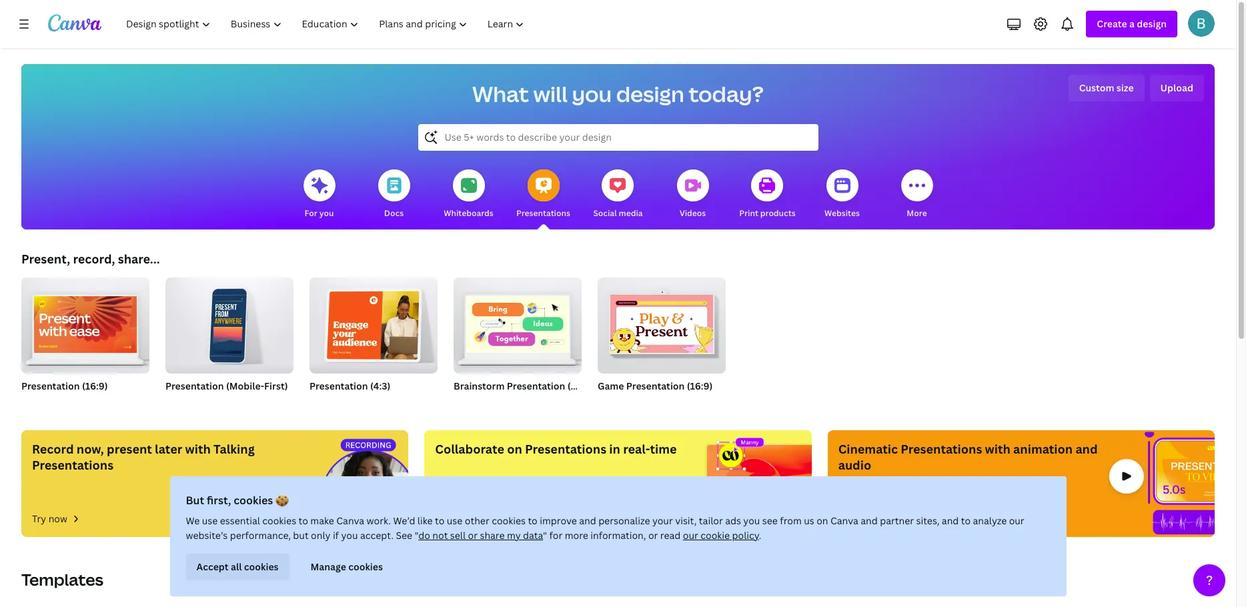 Task type: locate. For each thing, give the bounding box(es) containing it.
what will you design today?
[[473, 79, 764, 108]]

group
[[21, 272, 149, 374], [166, 272, 294, 374], [310, 272, 438, 374], [454, 272, 582, 374], [598, 272, 726, 374]]

presentations inside record now, present later with talking presentations
[[32, 457, 114, 473]]

4 presentation from the left
[[507, 380, 565, 392]]

design inside dropdown button
[[1137, 17, 1167, 30]]

1 horizontal spatial on
[[817, 515, 829, 527]]

to up the but
[[299, 515, 308, 527]]

custom
[[1080, 81, 1115, 94]]

presentation up record
[[21, 380, 80, 392]]

None search field
[[418, 124, 819, 151]]

presentation up 1920
[[166, 380, 224, 392]]

read
[[661, 529, 681, 542]]

try now up the templates
[[32, 513, 67, 525]]

cookies down 🍪
[[262, 515, 296, 527]]

group inside brainstorm presentation (16:9) group
[[454, 272, 582, 374]]

try now left partner
[[839, 513, 874, 525]]

3 to from the left
[[528, 515, 538, 527]]

present
[[107, 441, 152, 457]]

presentation inside presentation (mobile-first) 1080 × 1920 px
[[166, 380, 224, 392]]

on right collaborate
[[507, 441, 522, 457]]

presentation (4:3) 1024 × 768 px
[[310, 380, 391, 408]]

1 horizontal spatial canva
[[831, 515, 859, 527]]

1 group from the left
[[21, 272, 149, 374]]

create left a
[[1097, 17, 1128, 30]]

group up (mobile-
[[166, 272, 294, 374]]

and right animation
[[1076, 441, 1098, 457]]

use up website's
[[202, 515, 218, 527]]

now for record now, present later with talking presentations
[[48, 513, 67, 525]]

create for create a design
[[1097, 17, 1128, 30]]

0 horizontal spatial with
[[185, 441, 211, 457]]

1 px from the left
[[215, 397, 224, 408]]

768
[[336, 397, 350, 408]]

our inside we use essential cookies to make canva work. we'd like to use other cookies to improve and personalize your visit, tailor ads you see from us on canva and partner sites, and to analyze our website's performance, but only if you accept. see "
[[1009, 515, 1025, 527]]

products
[[761, 208, 796, 219]]

canva right 'us' on the right
[[831, 515, 859, 527]]

upload button
[[1150, 75, 1205, 101]]

2 use from the left
[[447, 515, 463, 527]]

0 horizontal spatial try
[[32, 513, 46, 525]]

0 horizontal spatial use
[[202, 515, 218, 527]]

presentation up 768
[[310, 380, 368, 392]]

0 vertical spatial create
[[1097, 17, 1128, 30]]

0 horizontal spatial or
[[468, 529, 478, 542]]

2 try from the left
[[839, 513, 853, 525]]

to left analyze
[[962, 515, 971, 527]]

× inside presentation (4:3) 1024 × 768 px
[[330, 397, 334, 408]]

presentation for presentation (mobile-first) 1080 × 1920 px
[[166, 380, 224, 392]]

what
[[473, 79, 529, 108]]

cookies up my
[[492, 515, 526, 527]]

try up the templates
[[32, 513, 46, 525]]

create inside dropdown button
[[1097, 17, 1128, 30]]

share
[[480, 529, 505, 542]]

1 horizontal spatial ×
[[330, 397, 334, 408]]

sites,
[[917, 515, 940, 527]]

now up the templates
[[48, 513, 67, 525]]

1 with from the left
[[185, 441, 211, 457]]

canva up 'if'
[[337, 515, 364, 527]]

group up the game presentation (16:9)
[[598, 272, 726, 374]]

websites
[[825, 208, 860, 219]]

whiteboards
[[444, 208, 494, 219]]

our right analyze
[[1009, 515, 1025, 527]]

× left 768
[[330, 397, 334, 408]]

1 vertical spatial our
[[683, 529, 699, 542]]

1 × from the left
[[188, 397, 191, 408]]

design
[[1137, 17, 1167, 30], [616, 79, 685, 108]]

1 vertical spatial on
[[817, 515, 829, 527]]

websites button
[[825, 160, 860, 230]]

presentation for presentation (16:9)
[[21, 380, 80, 392]]

5 presentation from the left
[[627, 380, 685, 392]]

design up search 'search box'
[[616, 79, 685, 108]]

1 vertical spatial create
[[435, 513, 465, 525]]

(16:9) inside "group"
[[687, 380, 713, 392]]

record now, present later with talking presentations
[[32, 441, 255, 473]]

try
[[32, 513, 46, 525], [839, 513, 853, 525]]

us
[[804, 515, 815, 527]]

0 horizontal spatial (16:9)
[[82, 380, 108, 392]]

1 horizontal spatial try
[[839, 513, 853, 525]]

manage cookies button
[[300, 554, 394, 581]]

1 presentation from the left
[[21, 380, 80, 392]]

2 try now from the left
[[839, 513, 874, 525]]

group up (4:3)
[[310, 272, 438, 374]]

try for cinematic presentations with animation and audio
[[839, 513, 853, 525]]

1 vertical spatial design
[[616, 79, 685, 108]]

and left partner
[[861, 515, 878, 527]]

accept all cookies button
[[186, 554, 289, 581]]

4 group from the left
[[454, 272, 582, 374]]

3 presentation from the left
[[310, 380, 368, 392]]

2 or from the left
[[649, 529, 658, 542]]

2 group from the left
[[166, 272, 294, 374]]

1920
[[193, 397, 213, 408]]

performance,
[[230, 529, 291, 542]]

group up brainstorm presentation (16:9)
[[454, 272, 582, 374]]

you right 'will'
[[572, 79, 612, 108]]

group for brainstorm presentation (16:9)
[[454, 272, 582, 374]]

1 horizontal spatial "
[[543, 529, 547, 542]]

0 horizontal spatial now
[[48, 513, 67, 525]]

(16:9)
[[82, 380, 108, 392], [568, 380, 594, 392], [687, 380, 713, 392]]

1 horizontal spatial px
[[352, 397, 361, 408]]

with left animation
[[985, 441, 1011, 457]]

presentation inside "group"
[[627, 380, 685, 392]]

design right a
[[1137, 17, 1167, 30]]

try now for cinematic presentations with animation and audio
[[839, 513, 874, 525]]

now left partner
[[855, 513, 874, 525]]

but
[[186, 493, 204, 508]]

brainstorm presentation (16:9) group
[[454, 272, 594, 410]]

px right 1920
[[215, 397, 224, 408]]

presentation for presentation (4:3) 1024 × 768 px
[[310, 380, 368, 392]]

1 horizontal spatial now
[[855, 513, 874, 525]]

0 vertical spatial our
[[1009, 515, 1025, 527]]

time
[[650, 441, 677, 457]]

presentation inside presentation (4:3) 1024 × 768 px
[[310, 380, 368, 392]]

2 now from the left
[[855, 513, 874, 525]]

× inside presentation (mobile-first) 1080 × 1920 px
[[188, 397, 191, 408]]

create a design button
[[1087, 11, 1178, 37]]

cookie
[[701, 529, 730, 542]]

your
[[653, 515, 673, 527]]

you right 'for'
[[319, 208, 334, 219]]

px inside presentation (4:3) 1024 × 768 px
[[352, 397, 361, 408]]

to up data
[[528, 515, 538, 527]]

2 horizontal spatial (16:9)
[[687, 380, 713, 392]]

cookies
[[234, 493, 273, 508], [262, 515, 296, 527], [492, 515, 526, 527], [244, 561, 279, 573], [348, 561, 383, 573]]

4 to from the left
[[962, 515, 971, 527]]

upload
[[1161, 81, 1194, 94]]

cinematic presentations with animation and audio
[[839, 441, 1098, 473]]

accept all cookies
[[197, 561, 279, 573]]

0 horizontal spatial ×
[[188, 397, 191, 408]]

1 horizontal spatial create
[[1097, 17, 1128, 30]]

0 horizontal spatial "
[[415, 529, 419, 542]]

my
[[507, 529, 521, 542]]

now
[[48, 513, 67, 525], [855, 513, 874, 525]]

media
[[619, 208, 643, 219]]

visit,
[[675, 515, 697, 527]]

2 px from the left
[[352, 397, 361, 408]]

px
[[215, 397, 224, 408], [352, 397, 361, 408]]

our
[[1009, 515, 1025, 527], [683, 529, 699, 542]]

"
[[415, 529, 419, 542], [543, 529, 547, 542]]

canva
[[337, 515, 364, 527], [831, 515, 859, 527]]

2 with from the left
[[985, 441, 1011, 457]]

videos button
[[677, 160, 709, 230]]

essential
[[220, 515, 260, 527]]

0 horizontal spatial try now
[[32, 513, 67, 525]]

game presentation (16:9)
[[598, 380, 713, 392]]

our down visit,
[[683, 529, 699, 542]]

and inside cinematic presentations with animation and audio
[[1076, 441, 1098, 457]]

2 × from the left
[[330, 397, 334, 408]]

3 (16:9) from the left
[[687, 380, 713, 392]]

presentation (mobile-first) group
[[166, 272, 294, 410]]

if
[[333, 529, 339, 542]]

templates
[[21, 569, 103, 591]]

in
[[610, 441, 621, 457]]

custom size button
[[1069, 75, 1145, 101]]

🍪
[[276, 493, 289, 508]]

1 try from the left
[[32, 513, 46, 525]]

you
[[572, 79, 612, 108], [319, 208, 334, 219], [744, 515, 760, 527], [341, 529, 358, 542]]

1 horizontal spatial design
[[1137, 17, 1167, 30]]

1 now from the left
[[48, 513, 67, 525]]

with inside record now, present later with talking presentations
[[185, 441, 211, 457]]

use up sell
[[447, 515, 463, 527]]

try now
[[32, 513, 67, 525], [839, 513, 874, 525]]

create up sell
[[435, 513, 465, 525]]

2 (16:9) from the left
[[568, 380, 594, 392]]

" right the see
[[415, 529, 419, 542]]

5 group from the left
[[598, 272, 726, 374]]

px right 768
[[352, 397, 361, 408]]

talking
[[214, 441, 255, 457]]

make
[[311, 515, 334, 527]]

2 presentation from the left
[[166, 380, 224, 392]]

size
[[1117, 81, 1134, 94]]

.
[[759, 529, 762, 542]]

(4:3)
[[370, 380, 391, 392]]

0 horizontal spatial canva
[[337, 515, 364, 527]]

group down present, record, share...
[[21, 272, 149, 374]]

you up policy
[[744, 515, 760, 527]]

presentation (4:3) group
[[310, 272, 438, 410]]

presentation right game
[[627, 380, 685, 392]]

1 horizontal spatial with
[[985, 441, 1011, 457]]

create a design
[[1097, 17, 1167, 30]]

(16:9) for brainstorm presentation (16:9)
[[568, 380, 594, 392]]

0 horizontal spatial on
[[507, 441, 522, 457]]

1 horizontal spatial or
[[649, 529, 658, 542]]

print products
[[740, 208, 796, 219]]

presentations
[[517, 208, 571, 219], [525, 441, 607, 457], [901, 441, 983, 457], [32, 457, 114, 473]]

on inside we use essential cookies to make canva work. we'd like to use other cookies to improve and personalize your visit, tailor ads you see from us on canva and partner sites, and to analyze our website's performance, but only if you accept. see "
[[817, 515, 829, 527]]

website's
[[186, 529, 228, 542]]

or right sell
[[468, 529, 478, 542]]

1 horizontal spatial our
[[1009, 515, 1025, 527]]

later
[[155, 441, 182, 457]]

" inside we use essential cookies to make canva work. we'd like to use other cookies to improve and personalize your visit, tailor ads you see from us on canva and partner sites, and to analyze our website's performance, but only if you accept. see "
[[415, 529, 419, 542]]

" left for at the left of page
[[543, 529, 547, 542]]

cookies down accept.
[[348, 561, 383, 573]]

3 group from the left
[[310, 272, 438, 374]]

with right later
[[185, 441, 211, 457]]

more
[[907, 208, 927, 219]]

try for record now, present later with talking presentations
[[32, 513, 46, 525]]

× left 1920
[[188, 397, 191, 408]]

1 horizontal spatial (16:9)
[[568, 380, 594, 392]]

information,
[[591, 529, 646, 542]]

(mobile-
[[226, 380, 264, 392]]

2 canva from the left
[[831, 515, 859, 527]]

0 horizontal spatial create
[[435, 513, 465, 525]]

or left read at the right of page
[[649, 529, 658, 542]]

present, record, share...
[[21, 251, 160, 267]]

more
[[565, 529, 589, 542]]

0 vertical spatial design
[[1137, 17, 1167, 30]]

brad klo image
[[1189, 10, 1215, 37]]

1 horizontal spatial try now
[[839, 513, 874, 525]]

1 try now from the left
[[32, 513, 67, 525]]

and up do not sell or share my data " for more information, or read our cookie policy .
[[579, 515, 596, 527]]

0 horizontal spatial px
[[215, 397, 224, 408]]

on right 'us' on the right
[[817, 515, 829, 527]]

try right 'us' on the right
[[839, 513, 853, 525]]

to right "like"
[[435, 515, 445, 527]]

1 horizontal spatial use
[[447, 515, 463, 527]]

presentation right brainstorm at left
[[507, 380, 565, 392]]

1 " from the left
[[415, 529, 419, 542]]



Task type: describe. For each thing, give the bounding box(es) containing it.
for you
[[305, 208, 334, 219]]

videos
[[680, 208, 706, 219]]

tailor
[[699, 515, 723, 527]]

try now for record now, present later with talking presentations
[[32, 513, 67, 525]]

docs button
[[378, 160, 410, 230]]

but first, cookies 🍪
[[186, 493, 289, 508]]

our cookie policy link
[[683, 529, 759, 542]]

manage cookies
[[311, 561, 383, 573]]

presentation (mobile-first) 1080 × 1920 px
[[166, 380, 288, 408]]

we use essential cookies to make canva work. we'd like to use other cookies to improve and personalize your visit, tailor ads you see from us on canva and partner sites, and to analyze our website's performance, but only if you accept. see "
[[186, 515, 1025, 542]]

analyze
[[973, 515, 1007, 527]]

brainstorm
[[454, 380, 505, 392]]

we
[[186, 515, 200, 527]]

partner
[[880, 515, 914, 527]]

accept.
[[360, 529, 394, 542]]

personalize
[[599, 515, 650, 527]]

0 horizontal spatial our
[[683, 529, 699, 542]]

accept
[[197, 561, 229, 573]]

not
[[433, 529, 448, 542]]

cookies right the 'all'
[[244, 561, 279, 573]]

improve
[[540, 515, 577, 527]]

ads
[[726, 515, 741, 527]]

create together
[[435, 513, 506, 525]]

we'd
[[393, 515, 415, 527]]

0 vertical spatial on
[[507, 441, 522, 457]]

for you button
[[303, 160, 335, 230]]

now for cinematic presentations with animation and audio
[[855, 513, 874, 525]]

policy
[[732, 529, 759, 542]]

game
[[598, 380, 624, 392]]

together
[[468, 513, 506, 525]]

group for presentation (16:9)
[[21, 272, 149, 374]]

like
[[418, 515, 433, 527]]

manage
[[311, 561, 346, 573]]

presentations inside cinematic presentations with animation and audio
[[901, 441, 983, 457]]

1 use from the left
[[202, 515, 218, 527]]

other
[[465, 515, 490, 527]]

see
[[396, 529, 413, 542]]

you inside button
[[319, 208, 334, 219]]

1080
[[166, 397, 186, 408]]

animation
[[1014, 441, 1073, 457]]

a
[[1130, 17, 1135, 30]]

social media
[[594, 208, 643, 219]]

see
[[763, 515, 778, 527]]

more button
[[901, 160, 933, 230]]

record,
[[73, 251, 115, 267]]

(16:9) for game presentation (16:9)
[[687, 380, 713, 392]]

present,
[[21, 251, 70, 267]]

do not sell or share my data link
[[419, 529, 543, 542]]

but first, cookies 🍪 dialog
[[170, 476, 1067, 597]]

docs
[[384, 208, 404, 219]]

audio
[[839, 457, 872, 473]]

1 (16:9) from the left
[[82, 380, 108, 392]]

do
[[419, 529, 430, 542]]

will
[[534, 79, 568, 108]]

presentation (16:9) group
[[21, 272, 149, 410]]

and right sites,
[[942, 515, 959, 527]]

record
[[32, 441, 74, 457]]

game presentation (16:9) group
[[598, 272, 726, 410]]

real-
[[623, 441, 650, 457]]

presentations button
[[517, 160, 571, 230]]

collaborate
[[435, 441, 504, 457]]

work.
[[367, 515, 391, 527]]

custom size
[[1080, 81, 1134, 94]]

0 horizontal spatial design
[[616, 79, 685, 108]]

px inside presentation (mobile-first) 1080 × 1920 px
[[215, 397, 224, 408]]

social media button
[[594, 160, 643, 230]]

you right 'if'
[[341, 529, 358, 542]]

1 or from the left
[[468, 529, 478, 542]]

first)
[[264, 380, 288, 392]]

cookies up essential at the bottom left
[[234, 493, 273, 508]]

1 canva from the left
[[337, 515, 364, 527]]

top level navigation element
[[117, 11, 536, 37]]

create for create together
[[435, 513, 465, 525]]

collaborate on presentations in real-time
[[435, 441, 677, 457]]

presentation (16:9)
[[21, 380, 108, 392]]

print products button
[[740, 160, 796, 230]]

2 " from the left
[[543, 529, 547, 542]]

with inside cinematic presentations with animation and audio
[[985, 441, 1011, 457]]

1 to from the left
[[299, 515, 308, 527]]

today?
[[689, 79, 764, 108]]

now,
[[77, 441, 104, 457]]

from
[[780, 515, 802, 527]]

group for presentation (mobile-first)
[[166, 272, 294, 374]]

1024
[[310, 397, 328, 408]]

sell
[[450, 529, 466, 542]]

for
[[550, 529, 563, 542]]

social
[[594, 208, 617, 219]]

all
[[231, 561, 242, 573]]

cinematic
[[839, 441, 898, 457]]

but
[[293, 529, 309, 542]]

2 to from the left
[[435, 515, 445, 527]]

Search search field
[[445, 125, 792, 150]]

print
[[740, 208, 759, 219]]



Task type: vqa. For each thing, say whether or not it's contained in the screenshot.
For
yes



